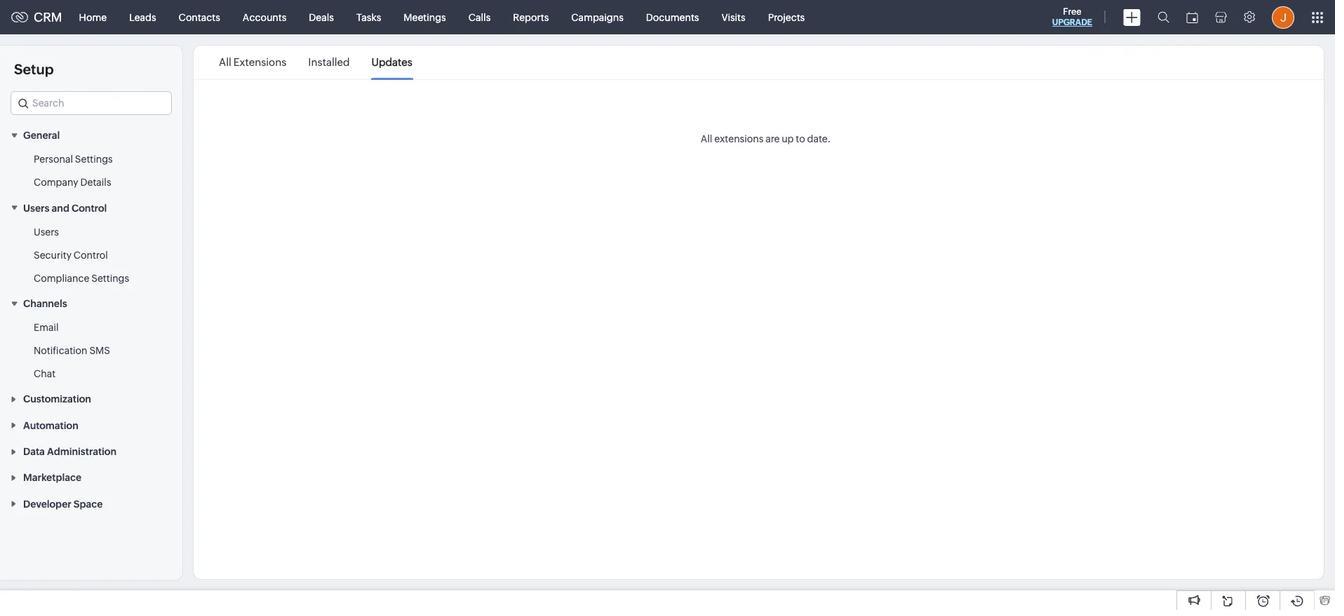 Task type: locate. For each thing, give the bounding box(es) containing it.
settings for compliance settings
[[91, 273, 129, 284]]

users left and
[[23, 203, 49, 214]]

users for users
[[34, 227, 59, 238]]

compliance settings link
[[34, 271, 129, 285]]

marketplace button
[[0, 465, 183, 491]]

security
[[34, 250, 72, 261]]

notification sms
[[34, 345, 110, 357]]

up
[[782, 133, 794, 145]]

general button
[[0, 122, 183, 148]]

users inside region
[[34, 227, 59, 238]]

users inside dropdown button
[[23, 203, 49, 214]]

projects link
[[757, 0, 817, 34]]

company
[[34, 177, 78, 188]]

search element
[[1150, 0, 1179, 34]]

all
[[219, 56, 231, 68], [701, 133, 713, 145]]

contacts link
[[167, 0, 232, 34]]

1 vertical spatial control
[[74, 250, 108, 261]]

chat
[[34, 369, 56, 380]]

date.
[[808, 133, 831, 145]]

all left 'extensions'
[[219, 56, 231, 68]]

details
[[80, 177, 111, 188]]

control
[[72, 203, 107, 214], [74, 250, 108, 261]]

calls link
[[457, 0, 502, 34]]

free upgrade
[[1053, 6, 1093, 27]]

deals link
[[298, 0, 345, 34]]

leads link
[[118, 0, 167, 34]]

0 vertical spatial settings
[[75, 154, 113, 165]]

reports link
[[502, 0, 560, 34]]

compliance
[[34, 273, 89, 284]]

all left the extensions
[[701, 133, 713, 145]]

email link
[[34, 321, 59, 335]]

users link
[[34, 225, 59, 239]]

settings inside general region
[[75, 154, 113, 165]]

documents link
[[635, 0, 711, 34]]

visits
[[722, 12, 746, 23]]

control down details
[[72, 203, 107, 214]]

1 vertical spatial settings
[[91, 273, 129, 284]]

0 vertical spatial users
[[23, 203, 49, 214]]

extensions
[[715, 133, 764, 145]]

settings
[[75, 154, 113, 165], [91, 273, 129, 284]]

None field
[[11, 91, 172, 115]]

data administration
[[23, 446, 117, 458]]

security control
[[34, 250, 108, 261]]

visits link
[[711, 0, 757, 34]]

1 vertical spatial all
[[701, 133, 713, 145]]

accounts
[[243, 12, 287, 23]]

notification sms link
[[34, 344, 110, 358]]

chat link
[[34, 367, 56, 381]]

home
[[79, 12, 107, 23]]

0 horizontal spatial all
[[219, 56, 231, 68]]

deals
[[309, 12, 334, 23]]

control up compliance settings link on the left top
[[74, 250, 108, 261]]

settings up channels dropdown button
[[91, 273, 129, 284]]

automation
[[23, 420, 78, 431]]

settings inside users and control region
[[91, 273, 129, 284]]

1 vertical spatial users
[[34, 227, 59, 238]]

users up security
[[34, 227, 59, 238]]

users
[[23, 203, 49, 214], [34, 227, 59, 238]]

users and control region
[[0, 221, 183, 290]]

all for all extensions are up to date.
[[701, 133, 713, 145]]

notification
[[34, 345, 87, 357]]

space
[[74, 499, 103, 510]]

settings up details
[[75, 154, 113, 165]]

0 vertical spatial control
[[72, 203, 107, 214]]

users and control
[[23, 203, 107, 214]]

developer
[[23, 499, 71, 510]]

data
[[23, 446, 45, 458]]

customization button
[[0, 386, 183, 412]]

calls
[[469, 12, 491, 23]]

email
[[34, 322, 59, 333]]

crm
[[34, 10, 62, 25]]

developer space
[[23, 499, 103, 510]]

settings for personal settings
[[75, 154, 113, 165]]

crm link
[[11, 10, 62, 25]]

home link
[[68, 0, 118, 34]]

setup
[[14, 61, 54, 77]]

channels region
[[0, 317, 183, 386]]

1 horizontal spatial all
[[701, 133, 713, 145]]

installed link
[[308, 46, 350, 79]]

0 vertical spatial all
[[219, 56, 231, 68]]



Task type: vqa. For each thing, say whether or not it's contained in the screenshot.
Settings related to Compliance Settings
yes



Task type: describe. For each thing, give the bounding box(es) containing it.
sms
[[89, 345, 110, 357]]

and
[[52, 203, 69, 214]]

updates
[[372, 56, 413, 68]]

company details
[[34, 177, 111, 188]]

projects
[[768, 12, 805, 23]]

to
[[796, 133, 806, 145]]

free
[[1064, 6, 1082, 17]]

personal
[[34, 154, 73, 165]]

customization
[[23, 394, 91, 405]]

installed
[[308, 56, 350, 68]]

all for all extensions
[[219, 56, 231, 68]]

all extensions link
[[219, 46, 287, 79]]

security control link
[[34, 248, 108, 262]]

create menu image
[[1124, 9, 1141, 26]]

search image
[[1158, 11, 1170, 23]]

company details link
[[34, 176, 111, 190]]

campaigns link
[[560, 0, 635, 34]]

meetings
[[404, 12, 446, 23]]

updates link
[[372, 46, 413, 79]]

users for users and control
[[23, 203, 49, 214]]

calendar image
[[1187, 12, 1199, 23]]

all extensions are up to date.
[[701, 133, 831, 145]]

all extensions
[[219, 56, 287, 68]]

personal settings link
[[34, 153, 113, 167]]

tasks link
[[345, 0, 393, 34]]

general region
[[0, 148, 183, 195]]

are
[[766, 133, 780, 145]]

control inside region
[[74, 250, 108, 261]]

create menu element
[[1115, 0, 1150, 34]]

profile image
[[1273, 6, 1295, 28]]

channels button
[[0, 290, 183, 317]]

upgrade
[[1053, 18, 1093, 27]]

extensions
[[234, 56, 287, 68]]

developer space button
[[0, 491, 183, 517]]

tasks
[[357, 12, 381, 23]]

reports
[[513, 12, 549, 23]]

administration
[[47, 446, 117, 458]]

general
[[23, 130, 60, 141]]

Search text field
[[11, 92, 171, 114]]

leads
[[129, 12, 156, 23]]

contacts
[[179, 12, 220, 23]]

data administration button
[[0, 439, 183, 465]]

users and control button
[[0, 195, 183, 221]]

marketplace
[[23, 473, 81, 484]]

personal settings
[[34, 154, 113, 165]]

control inside dropdown button
[[72, 203, 107, 214]]

automation button
[[0, 412, 183, 439]]

channels
[[23, 298, 67, 310]]

documents
[[646, 12, 699, 23]]

compliance settings
[[34, 273, 129, 284]]

accounts link
[[232, 0, 298, 34]]

profile element
[[1264, 0, 1303, 34]]

campaigns
[[572, 12, 624, 23]]

meetings link
[[393, 0, 457, 34]]



